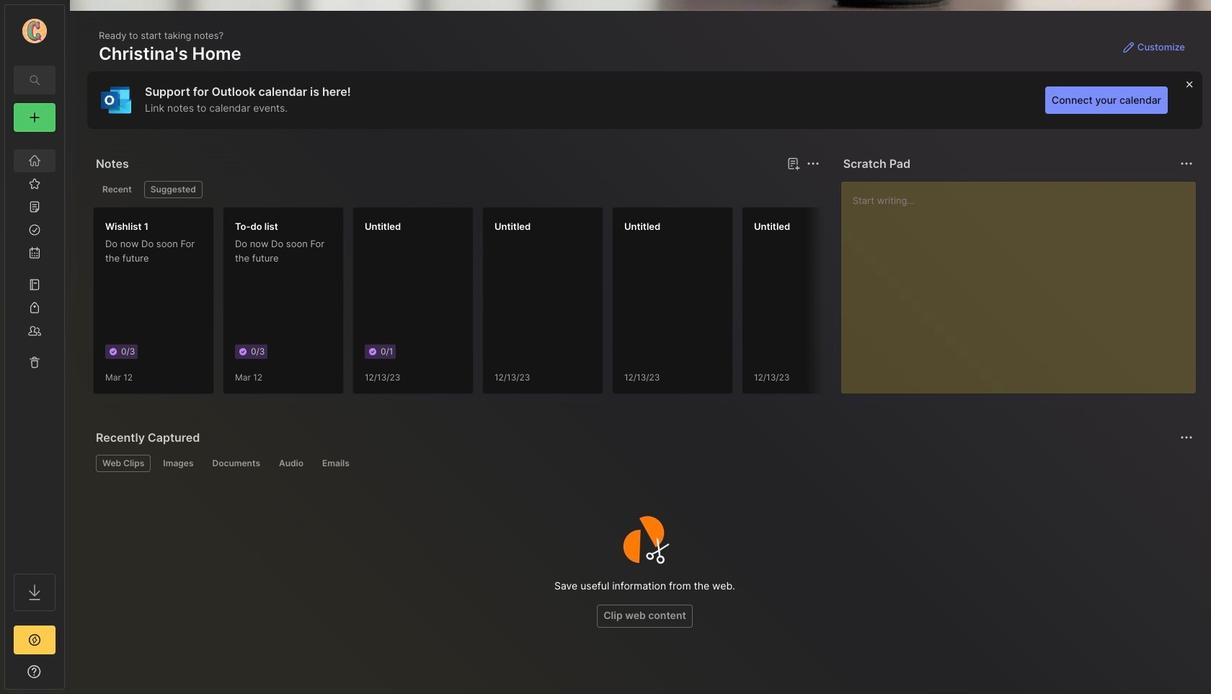 Task type: locate. For each thing, give the bounding box(es) containing it.
1 vertical spatial tab list
[[96, 455, 1191, 472]]

upgrade image
[[26, 632, 43, 649]]

edit search image
[[26, 71, 43, 89]]

tab list
[[96, 181, 818, 198], [96, 455, 1191, 472]]

tree
[[5, 141, 64, 561]]

click to expand image
[[63, 668, 74, 685]]

row group
[[93, 207, 1002, 403]]

account image
[[22, 19, 47, 43]]

1 more actions field from the left
[[803, 154, 823, 174]]

Start writing… text field
[[853, 182, 1196, 382]]

tree inside main element
[[5, 141, 64, 561]]

2 tab list from the top
[[96, 455, 1191, 472]]

more actions image
[[805, 155, 822, 172]]

0 vertical spatial tab list
[[96, 181, 818, 198]]

More actions field
[[803, 154, 823, 174], [1177, 154, 1197, 174]]

tab
[[96, 181, 138, 198], [144, 181, 202, 198], [96, 455, 151, 472], [157, 455, 200, 472], [206, 455, 267, 472], [273, 455, 310, 472], [316, 455, 356, 472]]

0 horizontal spatial more actions field
[[803, 154, 823, 174]]

1 horizontal spatial more actions field
[[1177, 154, 1197, 174]]



Task type: vqa. For each thing, say whether or not it's contained in the screenshot.
the More field
no



Task type: describe. For each thing, give the bounding box(es) containing it.
home image
[[27, 154, 42, 168]]

more actions image
[[1178, 155, 1196, 172]]

1 tab list from the top
[[96, 181, 818, 198]]

2 more actions field from the left
[[1177, 154, 1197, 174]]

WHAT'S NEW field
[[5, 661, 64, 684]]

main element
[[0, 0, 69, 694]]

Account field
[[5, 17, 64, 45]]



